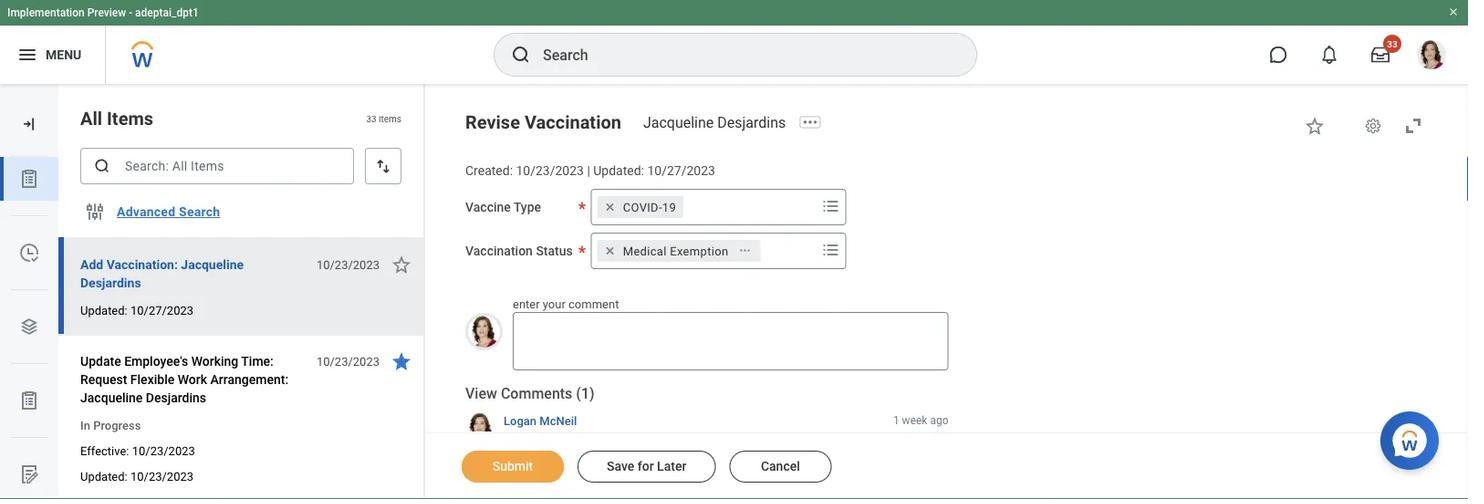 Task type: locate. For each thing, give the bounding box(es) containing it.
33 inside item list element
[[366, 113, 377, 124]]

mcneil
[[540, 414, 577, 428]]

list
[[0, 157, 58, 499]]

advanced
[[117, 204, 176, 219]]

1 vertical spatial prompts image
[[820, 239, 842, 261]]

vaccination down vaccine type
[[465, 243, 533, 259]]

1 vertical spatial 10/27/2023
[[130, 303, 194, 317]]

1 horizontal spatial 10/27/2023
[[647, 163, 715, 178]]

prompts image for vaccine type
[[820, 195, 842, 217]]

10/23/2023 left the |
[[516, 163, 584, 178]]

0 horizontal spatial 10/27/2023
[[130, 303, 194, 317]]

medical exemption, press delete to clear value. option
[[598, 240, 761, 262]]

updated: down the effective: on the left
[[80, 470, 128, 483]]

employee's
[[124, 354, 188, 369]]

0 horizontal spatial desjardins
[[80, 275, 141, 290]]

jacqueline down search
[[181, 257, 244, 272]]

jacqueline down request
[[80, 390, 143, 405]]

33
[[1387, 38, 1398, 49], [366, 113, 377, 124]]

1 vertical spatial x small image
[[601, 242, 619, 260]]

33 inside 33 button
[[1387, 38, 1398, 49]]

10/23/2023 up updated: 10/23/2023
[[132, 444, 195, 458]]

2 prompts image from the top
[[820, 239, 842, 261]]

1 horizontal spatial desjardins
[[146, 390, 206, 405]]

flexible
[[130, 372, 175, 387]]

jacqueline desjardins element
[[643, 114, 797, 131]]

0 horizontal spatial 33
[[366, 113, 377, 124]]

2 x small image from the top
[[601, 242, 619, 260]]

2 vertical spatial updated:
[[80, 470, 128, 483]]

enter
[[513, 297, 540, 311]]

0 vertical spatial star image
[[1304, 115, 1326, 137]]

comments
[[501, 385, 573, 403]]

add vaccination: jacqueline desjardins
[[80, 257, 244, 290]]

0 vertical spatial x small image
[[601, 198, 619, 216]]

0 vertical spatial prompts image
[[820, 195, 842, 217]]

10/23/2023 for created: 10/23/2023 | updated: 10/27/2023
[[516, 163, 584, 178]]

items
[[379, 113, 402, 124]]

x small image left covid-
[[601, 198, 619, 216]]

justify image
[[16, 44, 38, 66]]

revise
[[465, 111, 520, 133]]

2 vertical spatial desjardins
[[146, 390, 206, 405]]

effective: 10/23/2023
[[80, 444, 195, 458]]

logan mcneil
[[504, 414, 577, 428]]

prompts image
[[820, 195, 842, 217], [820, 239, 842, 261]]

Search: All Items text field
[[80, 148, 354, 184]]

33 button
[[1361, 35, 1402, 75]]

action bar region
[[425, 433, 1468, 499]]

updated: right the |
[[593, 163, 644, 178]]

search
[[179, 204, 220, 219]]

0 horizontal spatial star image
[[391, 350, 413, 372]]

1 horizontal spatial 33
[[1387, 38, 1398, 49]]

covid-
[[623, 200, 662, 214]]

1 vertical spatial star image
[[391, 350, 413, 372]]

1 horizontal spatial jacqueline
[[181, 257, 244, 272]]

1 prompts image from the top
[[820, 195, 842, 217]]

vaccination:
[[106, 257, 178, 272]]

desjardins down search workday search field on the top
[[718, 114, 786, 131]]

revise vaccination
[[465, 111, 621, 133]]

33 items
[[366, 113, 402, 124]]

1 vertical spatial 33
[[366, 113, 377, 124]]

0 vertical spatial desjardins
[[718, 114, 786, 131]]

33 for 33 items
[[366, 113, 377, 124]]

submit
[[493, 459, 533, 474]]

x small image
[[601, 198, 619, 216], [601, 242, 619, 260]]

star image
[[1304, 115, 1326, 137], [391, 350, 413, 372]]

updated: down add
[[80, 303, 128, 317]]

1 vertical spatial jacqueline
[[181, 257, 244, 272]]

2 horizontal spatial jacqueline
[[643, 114, 714, 131]]

x small image inside the covid-19, press delete to clear value. option
[[601, 198, 619, 216]]

desjardins down add
[[80, 275, 141, 290]]

33 left profile logan mcneil image at the top of the page
[[1387, 38, 1398, 49]]

10/23/2023
[[516, 163, 584, 178], [317, 258, 380, 272], [317, 355, 380, 368], [132, 444, 195, 458], [130, 470, 194, 483]]

10/27/2023 up 19
[[647, 163, 715, 178]]

item list element
[[58, 84, 425, 499]]

medical
[[623, 244, 667, 258]]

working
[[191, 354, 238, 369]]

comment
[[569, 297, 619, 311]]

10/27/2023
[[647, 163, 715, 178], [130, 303, 194, 317]]

x small image for type
[[601, 198, 619, 216]]

19
[[662, 200, 676, 214]]

desjardins
[[718, 114, 786, 131], [80, 275, 141, 290], [146, 390, 206, 405]]

1 week ago
[[893, 414, 949, 427]]

exemption
[[670, 244, 729, 258]]

vaccination
[[525, 111, 621, 133], [465, 243, 533, 259]]

1 vertical spatial desjardins
[[80, 275, 141, 290]]

0 vertical spatial vaccination
[[525, 111, 621, 133]]

33 left items
[[366, 113, 377, 124]]

updated: 10/23/2023
[[80, 470, 194, 483]]

progress
[[93, 418, 141, 432]]

1 x small image from the top
[[601, 198, 619, 216]]

1
[[893, 414, 900, 427]]

later
[[657, 459, 687, 474]]

advanced search
[[117, 204, 220, 219]]

preview
[[87, 6, 126, 19]]

cancel button
[[730, 451, 832, 483]]

logan mcneil button
[[504, 413, 577, 429]]

x small image inside the medical exemption, press delete to clear value. option
[[601, 242, 619, 260]]

x small image left medical
[[601, 242, 619, 260]]

0 vertical spatial 33
[[1387, 38, 1398, 49]]

transformation import image
[[20, 115, 38, 133]]

desjardins inside update employee's working time: request flexible work arrangement: jacqueline desjardins
[[146, 390, 206, 405]]

request
[[80, 372, 127, 387]]

save
[[607, 459, 635, 474]]

updated: for updated: 10/23/2023
[[80, 470, 128, 483]]

2 vertical spatial jacqueline
[[80, 390, 143, 405]]

covid-19 element
[[623, 199, 676, 215]]

0 horizontal spatial jacqueline
[[80, 390, 143, 405]]

work
[[178, 372, 207, 387]]

update
[[80, 354, 121, 369]]

jacqueline
[[643, 114, 714, 131], [181, 257, 244, 272], [80, 390, 143, 405]]

10/27/2023 down add vaccination: jacqueline desjardins
[[130, 303, 194, 317]]

related actions image
[[739, 244, 751, 257]]

updated:
[[593, 163, 644, 178], [80, 303, 128, 317], [80, 470, 128, 483]]

10/23/2023 down effective: 10/23/2023
[[130, 470, 194, 483]]

desjardins down work on the left bottom of page
[[146, 390, 206, 405]]

vaccination up the |
[[525, 111, 621, 133]]

notifications large image
[[1321, 46, 1339, 64]]

1 vertical spatial updated:
[[80, 303, 128, 317]]

add vaccination: jacqueline desjardins button
[[80, 254, 307, 294]]

jacqueline up 19
[[643, 114, 714, 131]]

update employee's working time: request flexible work arrangement: jacqueline desjardins
[[80, 354, 289, 405]]

in
[[80, 418, 90, 432]]

vaccine type
[[465, 200, 541, 215]]

gear image
[[1364, 117, 1383, 135]]



Task type: describe. For each thing, give the bounding box(es) containing it.
enter your comment
[[513, 297, 619, 311]]

vaccine
[[465, 200, 511, 215]]

10/23/2023 for updated: 10/23/2023
[[130, 470, 194, 483]]

in progress
[[80, 418, 141, 432]]

clipboard image
[[18, 168, 40, 190]]

10/23/2023 for effective: 10/23/2023
[[132, 444, 195, 458]]

jacqueline inside add vaccination: jacqueline desjardins
[[181, 257, 244, 272]]

arrangement:
[[210, 372, 289, 387]]

implementation
[[7, 6, 85, 19]]

view
[[465, 385, 497, 403]]

logan
[[504, 414, 537, 428]]

rename image
[[18, 463, 40, 485]]

fullscreen image
[[1403, 115, 1425, 137]]

star image
[[391, 254, 413, 276]]

1 horizontal spatial star image
[[1304, 115, 1326, 137]]

medical exemption
[[623, 244, 729, 258]]

type
[[514, 200, 541, 215]]

effective:
[[80, 444, 129, 458]]

clipboard image
[[18, 389, 40, 411]]

(1)
[[576, 385, 595, 403]]

x small image for status
[[601, 242, 619, 260]]

implementation preview -   adeptai_dpt1
[[7, 6, 199, 19]]

advanced search button
[[110, 193, 227, 230]]

2 horizontal spatial desjardins
[[718, 114, 786, 131]]

|
[[587, 163, 590, 178]]

employee's photo (logan mcneil) image
[[465, 313, 503, 350]]

adeptai_dpt1
[[135, 6, 199, 19]]

0 vertical spatial 10/27/2023
[[647, 163, 715, 178]]

cancel
[[761, 459, 800, 474]]

menu
[[46, 47, 81, 62]]

time:
[[241, 354, 274, 369]]

sort image
[[374, 157, 392, 175]]

ago
[[930, 414, 949, 427]]

close environment banner image
[[1448, 6, 1459, 17]]

inbox large image
[[1372, 46, 1390, 64]]

profile logan mcneil image
[[1417, 40, 1447, 73]]

view comments (1)
[[465, 385, 595, 403]]

Search Workday  search field
[[543, 35, 939, 75]]

all items
[[80, 108, 153, 129]]

desjardins inside add vaccination: jacqueline desjardins
[[80, 275, 141, 290]]

clock check image
[[18, 242, 40, 263]]

medical exemption element
[[623, 243, 729, 259]]

10/23/2023 right time:
[[317, 355, 380, 368]]

0 vertical spatial updated:
[[593, 163, 644, 178]]

jacqueline inside update employee's working time: request flexible work arrangement: jacqueline desjardins
[[80, 390, 143, 405]]

week
[[902, 414, 928, 427]]

save for later button
[[578, 451, 716, 483]]

configure image
[[84, 201, 106, 223]]

enter your comment text field
[[513, 312, 949, 371]]

created: 10/23/2023 | updated: 10/27/2023
[[465, 163, 715, 178]]

covid-19, press delete to clear value. option
[[598, 196, 684, 218]]

10/23/2023 left star image
[[317, 258, 380, 272]]

updated: 10/27/2023
[[80, 303, 194, 317]]

add
[[80, 257, 103, 272]]

prompts image for vaccination status
[[820, 239, 842, 261]]

jacqueline desjardins
[[643, 114, 786, 131]]

for
[[638, 459, 654, 474]]

0 vertical spatial jacqueline
[[643, 114, 714, 131]]

all
[[80, 108, 102, 129]]

search image
[[93, 157, 111, 175]]

1 vertical spatial vaccination
[[465, 243, 533, 259]]

your
[[543, 297, 566, 311]]

search image
[[510, 44, 532, 66]]

perspective image
[[18, 315, 40, 337]]

submit button
[[462, 451, 564, 483]]

covid-19
[[623, 200, 676, 214]]

save for later
[[607, 459, 687, 474]]

items
[[107, 108, 153, 129]]

10/27/2023 inside item list element
[[130, 303, 194, 317]]

created:
[[465, 163, 513, 178]]

menu banner
[[0, 0, 1468, 84]]

vaccination status
[[465, 243, 573, 259]]

update employee's working time: request flexible work arrangement: jacqueline desjardins button
[[80, 350, 307, 409]]

-
[[129, 6, 132, 19]]

menu button
[[0, 26, 105, 84]]

updated: for updated: 10/27/2023
[[80, 303, 128, 317]]

status
[[536, 243, 573, 259]]

33 for 33
[[1387, 38, 1398, 49]]



Task type: vqa. For each thing, say whether or not it's contained in the screenshot.
the right "Jacqueline"
yes



